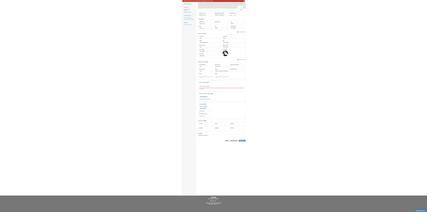 Task type: vqa. For each thing, say whether or not it's contained in the screenshot.
leftmost Additional Information image
no



Task type: describe. For each thing, give the bounding box(es) containing it.
1 your from the left
[[266, 1, 269, 2]]

Search Coupa Commodities... field
[[266, 114, 288, 117]]

Mobile number text field
[[297, 62, 326, 64]]

Facebook text field
[[266, 172, 284, 175]]

tell us what you think button
[[245, 32, 255, 34]]

DUNS text field
[[287, 100, 305, 102]]

0 vertical spatial profile
[[281, 1, 284, 2]]

links
[[249, 9, 252, 11]]

Year Established text field
[[266, 88, 284, 90]]

financial performance link
[[242, 1, 262, 4]]

1 vertical spatial profile
[[256, 25, 259, 26]]

Instagram text field
[[287, 172, 305, 175]]

Address line text field
[[266, 30, 284, 33]]

LinkedIn text field
[[307, 167, 326, 169]]

a
[[249, 25, 249, 26]]

add more customers link
[[245, 23, 255, 24]]

tell
[[245, 32, 247, 34]]

tell us what you think
[[245, 32, 255, 34]]

financial
[[245, 2, 250, 3]]

financial performance
[[245, 2, 256, 3]]

references
[[250, 5, 256, 6]]

offers
[[274, 1, 277, 2]]

quick links
[[245, 9, 252, 11]]

please add the relevant coupa commodities your company offers in your profile
[[245, 1, 284, 2]]

more
[[247, 23, 250, 24]]

ratings & references
[[245, 5, 256, 6]]

feedback
[[245, 29, 251, 31]]

add
[[245, 23, 247, 24]]

create
[[245, 25, 248, 26]]

add more customers
[[245, 23, 255, 24]]

quick
[[245, 9, 249, 11]]

Address line 2 text field
[[287, 30, 305, 33]]

PO Delivery Email text field
[[307, 94, 326, 96]]

discoverable
[[250, 25, 256, 26]]

Role text field
[[297, 56, 326, 58]]

ZIP text field
[[287, 36, 305, 39]]

coupa
[[256, 1, 259, 2]]



Task type: locate. For each thing, give the bounding box(es) containing it.
About text field
[[264, 180, 328, 184]]

your right in
[[278, 1, 280, 2]]

us
[[247, 32, 248, 34]]

0 horizontal spatial profile
[[256, 25, 259, 26]]

relevant
[[252, 1, 256, 2]]

create a discoverable profile link
[[245, 25, 259, 26]]

Search product and services... field
[[266, 132, 288, 134]]

learning
[[245, 20, 250, 22]]

your
[[266, 1, 269, 2], [278, 1, 280, 2]]

commodities
[[260, 1, 266, 2]]

profile right discoverable
[[256, 25, 259, 26]]

what
[[249, 32, 251, 34]]

1 horizontal spatial profile
[[281, 1, 284, 2]]

performance
[[250, 2, 256, 3]]

add
[[248, 1, 250, 2]]

&
[[249, 5, 250, 6]]

0 horizontal spatial your
[[266, 1, 269, 2]]

Twitter text field
[[287, 167, 305, 169]]

Number Of Employees text field
[[307, 88, 326, 90]]

Fax number text field
[[266, 73, 295, 76]]

center
[[251, 20, 255, 22]]

ratings & references link
[[242, 4, 262, 7]]

None text field
[[266, 50, 295, 52]]

create a discoverable profile
[[245, 25, 259, 26]]

please
[[245, 1, 248, 2]]

Work number text field
[[266, 67, 295, 70]]

YouTube text field
[[307, 172, 326, 175]]

you
[[251, 32, 253, 34]]

Website text field
[[266, 167, 284, 169]]

2 your from the left
[[278, 1, 280, 2]]

your left 'company'
[[266, 1, 269, 2]]

Doing Business As text field
[[287, 19, 305, 21]]

profile right in
[[281, 1, 284, 2]]

think
[[253, 32, 255, 34]]

learning center
[[245, 20, 255, 22]]

customers
[[250, 23, 255, 24]]

ratings
[[245, 5, 249, 6]]

the
[[250, 1, 252, 2]]

company
[[269, 1, 273, 2]]

Tax ID text field
[[266, 100, 284, 102]]

None text field
[[266, 19, 284, 21], [297, 50, 326, 52], [266, 56, 295, 58], [266, 19, 284, 21], [297, 50, 326, 52], [266, 56, 295, 58]]

1 horizontal spatial your
[[278, 1, 280, 2]]

City text field
[[307, 30, 326, 33]]

in
[[277, 1, 278, 2]]

profile
[[281, 1, 284, 2], [256, 25, 259, 26]]



